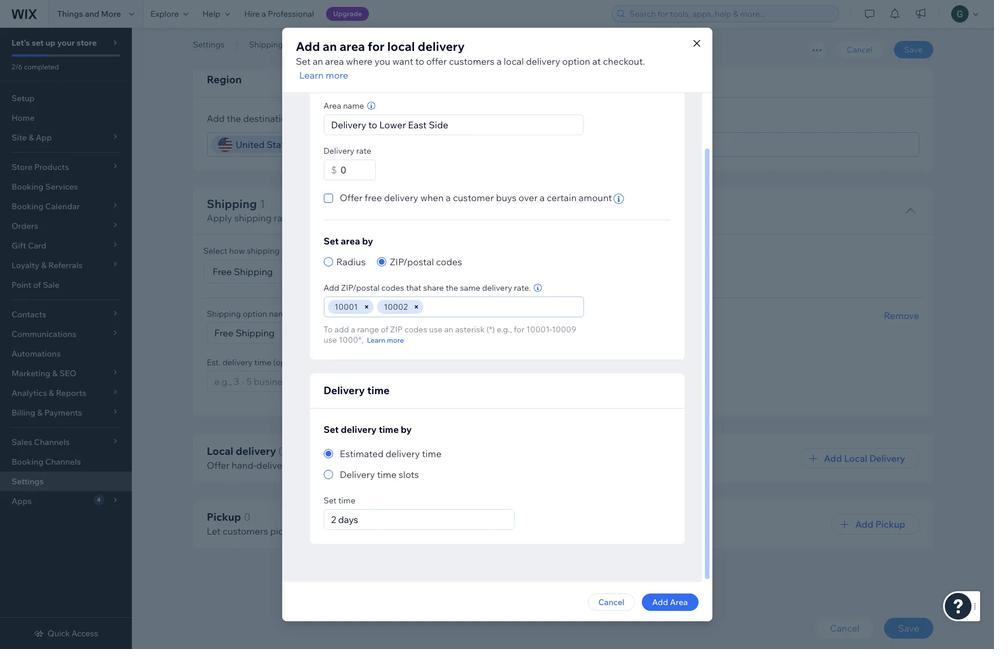 Task type: describe. For each thing, give the bounding box(es) containing it.
1 vertical spatial cancel button
[[588, 594, 635, 611]]

set time
[[324, 495, 355, 506]]

0 horizontal spatial zip/postal
[[341, 283, 380, 293]]

area inside button
[[670, 598, 688, 608]]

orders
[[326, 526, 354, 538]]

states
[[267, 139, 294, 150]]

0 horizontal spatial use
[[324, 335, 337, 345]]

e.g., 1-2 days field
[[328, 510, 510, 530]]

automations link
[[0, 344, 132, 364]]

0 vertical spatial cancel
[[847, 45, 873, 55]]

set area by
[[324, 235, 373, 247]]

10001
[[335, 302, 358, 312]]

delivery for delivery rate
[[324, 146, 354, 156]]

1 horizontal spatial learn
[[367, 336, 385, 345]]

1 horizontal spatial use
[[429, 325, 443, 335]]

amount
[[579, 192, 612, 204]]

add area
[[652, 598, 688, 608]]

booking channels link
[[0, 452, 132, 472]]

shipping for 1
[[207, 197, 257, 211]]

customers inside add an area for local delivery set an area where you want to offer customers a local delivery option at checkout. learn more
[[449, 56, 495, 67]]

add for an
[[296, 39, 320, 54]]

add local delivery
[[824, 453, 906, 465]]

delivery time
[[324, 384, 390, 397]]

1 horizontal spatial settings link
[[187, 39, 230, 50]]

local inside local delivery 0 offer hand-delivery to areas within this region.
[[207, 445, 233, 458]]

54 states  - edit
[[298, 139, 362, 150]]

buys
[[496, 192, 517, 204]]

local delivery 0 offer hand-delivery to areas within this region.
[[207, 444, 405, 472]]

add for area
[[652, 598, 668, 608]]

range
[[357, 325, 379, 335]]

54
[[298, 139, 309, 150]]

states
[[311, 139, 337, 150]]

1 vertical spatial save
[[898, 623, 919, 635]]

2 vertical spatial area
[[341, 235, 360, 247]]

share
[[423, 283, 444, 293]]

offer
[[426, 56, 447, 67]]

estimated delivery time
[[340, 448, 442, 460]]

destinations
[[243, 113, 297, 124]]

delivery left rate.
[[482, 283, 512, 293]]

want
[[393, 56, 413, 67]]

(*)
[[487, 325, 495, 335]]

pick
[[270, 526, 288, 538]]

things and more
[[57, 9, 121, 19]]

that
[[406, 283, 421, 293]]

booking services link
[[0, 177, 132, 197]]

automations
[[12, 349, 61, 359]]

0 horizontal spatial area
[[324, 101, 341, 111]]

remove button
[[884, 309, 919, 323]]

apply
[[207, 212, 232, 224]]

zip
[[390, 325, 403, 335]]

domestic
[[308, 39, 344, 50]]

e.g., 3 - 5 business days field
[[211, 372, 362, 392]]

a inside add an area for local delivery set an area where you want to offer customers a local delivery option at checkout. learn more
[[497, 56, 502, 67]]

add zip/postal codes that share the same delivery rate.
[[324, 283, 531, 293]]

home link
[[0, 108, 132, 128]]

local inside add local delivery button
[[844, 453, 868, 465]]

0 vertical spatial zip/postal
[[390, 256, 434, 268]]

booking services
[[12, 182, 78, 192]]

option group containing estimated delivery time
[[324, 447, 671, 482]]

2 vertical spatial cancel button
[[816, 618, 874, 639]]

at
[[593, 56, 601, 67]]

is
[[282, 246, 287, 256]]

within
[[329, 460, 355, 472]]

up inside sidebar element
[[45, 38, 55, 48]]

quick
[[48, 629, 70, 639]]

shipping link
[[243, 39, 289, 50]]

pickup inside button
[[876, 519, 906, 531]]

and
[[85, 9, 99, 19]]

to
[[324, 325, 333, 335]]

to inside shipping 1 apply shipping rates to this region.
[[298, 212, 306, 224]]

1 vertical spatial name
[[269, 309, 290, 320]]

$ for rate
[[387, 376, 393, 388]]

1 vertical spatial shipping
[[247, 246, 280, 256]]

0 vertical spatial learn more link
[[299, 68, 348, 82]]

0 vertical spatial local
[[387, 39, 415, 54]]

region. inside shipping 1 apply shipping rates to this region.
[[326, 212, 356, 224]]

an inside to add a range of zip codes use an asterisk (*) e.g., for 10001-10009 use 1000*,
[[444, 325, 454, 335]]

0 inside local delivery 0 offer hand-delivery to areas within this region.
[[278, 444, 286, 459]]

customer
[[453, 192, 494, 204]]

services
[[45, 182, 78, 192]]

set for set time
[[324, 495, 337, 506]]

e.g., Delivery to Lower East Side field
[[328, 115, 579, 135]]

0 vertical spatial settings
[[193, 39, 224, 50]]

let's set up your store
[[12, 38, 97, 48]]

1 horizontal spatial learn more link
[[367, 335, 404, 346]]

add for zip/postal
[[324, 283, 339, 293]]

delivery inside button
[[870, 453, 906, 465]]

setup
[[12, 93, 35, 104]]

1 horizontal spatial name
[[343, 101, 364, 111]]

same
[[460, 283, 480, 293]]

0 vertical spatial cancel button
[[837, 41, 883, 58]]

setup link
[[0, 88, 132, 108]]

2/6
[[12, 62, 22, 71]]

channels
[[45, 457, 81, 467]]

shipping inside shipping link
[[249, 39, 283, 50]]

add pickup
[[855, 519, 906, 531]]

$ for delivery rate
[[331, 164, 337, 176]]

0 vertical spatial in
[[299, 113, 306, 124]]

learn more
[[367, 336, 404, 345]]

delivery for delivery time slots
[[340, 469, 375, 480]]

1 vertical spatial an
[[313, 56, 323, 67]]

rate
[[380, 358, 397, 368]]

add for pickup
[[855, 519, 874, 531]]

select
[[203, 246, 227, 256]]

0 field
[[393, 372, 477, 392]]

set for set area by
[[324, 235, 339, 247]]

10001-
[[526, 325, 552, 335]]

add for local
[[824, 453, 842, 465]]

add for the
[[207, 113, 225, 124]]

access
[[72, 629, 98, 639]]

est. delivery time (optional)
[[207, 358, 309, 368]]

add pickup button
[[831, 514, 919, 535]]

free
[[365, 192, 382, 204]]

1 vertical spatial area
[[325, 56, 344, 67]]

slots
[[399, 469, 419, 480]]

you
[[375, 56, 390, 67]]

e.g., Standard Shipping field
[[211, 324, 419, 343]]

10002
[[384, 302, 408, 312]]

option inside add an area for local delivery set an area where you want to offer customers a local delivery option at checkout. learn more
[[562, 56, 590, 67]]

codes inside to add a range of zip codes use an asterisk (*) e.g., for 10001-10009 use 1000*,
[[405, 325, 427, 335]]

booking for booking channels
[[12, 457, 43, 467]]

0 vertical spatial area
[[340, 39, 365, 54]]

estimated
[[340, 448, 384, 460]]

add local delivery button
[[800, 449, 919, 469]]

home
[[12, 113, 35, 123]]

area name
[[324, 101, 364, 111]]

more
[[101, 9, 121, 19]]

over
[[519, 192, 538, 204]]

point of sale
[[12, 280, 59, 290]]

0 vertical spatial save
[[904, 45, 923, 55]]

certain
[[547, 192, 577, 204]]

remove
[[884, 310, 919, 322]]

zip/postal codes
[[390, 256, 462, 268]]

0 vertical spatial save button
[[894, 41, 933, 58]]

delivery up the estimated
[[341, 424, 377, 435]]

of inside to add a range of zip codes use an asterisk (*) e.g., for 10001-10009 use 1000*,
[[381, 325, 388, 335]]



Task type: vqa. For each thing, say whether or not it's contained in the screenshot.
stock for 364115376135191
no



Task type: locate. For each thing, give the bounding box(es) containing it.
0 horizontal spatial option
[[243, 309, 267, 320]]

to inside add an area for local delivery set an area where you want to offer customers a local delivery option at checkout. learn more
[[415, 56, 424, 67]]

area down domestic
[[325, 56, 344, 67]]

name up region:
[[343, 101, 364, 111]]

1 vertical spatial offer
[[207, 460, 230, 472]]

in inside pickup 0 let customers pick up their orders in person.
[[356, 526, 364, 538]]

professional
[[268, 9, 314, 19]]

set delivery time by
[[324, 424, 412, 435]]

1 horizontal spatial for
[[514, 325, 525, 335]]

1 horizontal spatial option
[[562, 56, 590, 67]]

this inside local delivery 0 offer hand-delivery to areas within this region.
[[357, 460, 373, 472]]

2/6 completed
[[12, 62, 59, 71]]

add destination
[[423, 139, 492, 150]]

region
[[207, 73, 242, 86]]

2 vertical spatial cancel
[[830, 623, 860, 635]]

1 horizontal spatial settings
[[193, 39, 224, 50]]

to right "rates"
[[298, 212, 306, 224]]

more inside add an area for local delivery set an area where you want to offer customers a local delivery option at checkout. learn more
[[326, 69, 348, 81]]

region. down estimated delivery time in the left bottom of the page
[[375, 460, 405, 472]]

checkout.
[[603, 56, 645, 67]]

2 booking from the top
[[12, 457, 43, 467]]

2 vertical spatial an
[[444, 325, 454, 335]]

add an area for local delivery set an area where you want to offer customers a local delivery option at checkout. learn more
[[296, 39, 645, 81]]

settings inside sidebar element
[[12, 477, 44, 487]]

region. up set area by
[[326, 212, 356, 224]]

1 horizontal spatial pickup
[[876, 519, 906, 531]]

delivery up the slots
[[386, 448, 420, 460]]

shipping for option
[[207, 309, 241, 320]]

customers inside pickup 0 let customers pick up their orders in person.
[[223, 526, 268, 538]]

learn down range
[[367, 336, 385, 345]]

delivery up "offer"
[[418, 39, 465, 54]]

shipping down 1
[[234, 212, 272, 224]]

-
[[340, 139, 343, 150]]

of up learn more
[[381, 325, 388, 335]]

1 vertical spatial 0
[[244, 511, 251, 524]]

1 vertical spatial up
[[290, 526, 302, 538]]

shipping option name
[[207, 309, 290, 320]]

1 horizontal spatial area
[[670, 598, 688, 608]]

select how shipping is calculated:
[[203, 246, 330, 256]]

learn more link down zip
[[367, 335, 404, 346]]

2 vertical spatial to
[[293, 460, 302, 472]]

shipping left is on the top of page
[[247, 246, 280, 256]]

1 vertical spatial in
[[356, 526, 364, 538]]

local
[[207, 445, 233, 458], [844, 453, 868, 465]]

a inside hire a professional link
[[262, 9, 266, 19]]

use left asterisk
[[429, 325, 443, 335]]

0 horizontal spatial region.
[[326, 212, 356, 224]]

1 vertical spatial the
[[446, 283, 458, 293]]

1000*,
[[339, 335, 363, 345]]

1 horizontal spatial local
[[504, 56, 524, 67]]

store
[[77, 38, 97, 48]]

1 vertical spatial local
[[504, 56, 524, 67]]

save
[[904, 45, 923, 55], [898, 623, 919, 635]]

0 vertical spatial settings link
[[187, 39, 230, 50]]

None field
[[496, 133, 914, 156], [209, 261, 475, 284], [427, 297, 580, 317], [496, 133, 914, 156], [209, 261, 475, 284], [427, 297, 580, 317]]

offer free delivery when a customer buys over a certain amount
[[340, 192, 612, 204]]

save button
[[894, 41, 933, 58], [884, 618, 933, 639]]

to left areas
[[293, 460, 302, 472]]

set up within at bottom left
[[324, 424, 339, 435]]

option group containing radius
[[324, 255, 671, 269]]

1 vertical spatial this
[[309, 212, 324, 224]]

option group
[[324, 255, 671, 269], [324, 447, 671, 482]]

offer inside local delivery 0 offer hand-delivery to areas within this region.
[[207, 460, 230, 472]]

delivery for delivery time
[[324, 384, 365, 397]]

1 vertical spatial cancel
[[599, 598, 625, 608]]

learn
[[299, 69, 324, 81], [367, 336, 385, 345]]

2 option group from the top
[[324, 447, 671, 482]]

option left the at
[[562, 56, 590, 67]]

add for destination
[[423, 139, 441, 150]]

booking inside booking services link
[[12, 182, 43, 192]]

0 horizontal spatial of
[[33, 280, 41, 290]]

1 vertical spatial shipping
[[207, 197, 257, 211]]

by up radius
[[362, 235, 373, 247]]

offer left hand-
[[207, 460, 230, 472]]

by up estimated delivery time in the left bottom of the page
[[401, 424, 412, 435]]

when
[[420, 192, 444, 204]]

the left same
[[446, 283, 458, 293]]

offer left free
[[340, 192, 363, 204]]

booking left services at top left
[[12, 182, 43, 192]]

0 vertical spatial of
[[33, 280, 41, 290]]

1 vertical spatial area
[[670, 598, 688, 608]]

learn more link down domestic
[[299, 68, 348, 82]]

0 horizontal spatial offer
[[207, 460, 230, 472]]

for inside add an area for local delivery set an area where you want to offer customers a local delivery option at checkout. learn more
[[368, 39, 385, 54]]

help button
[[196, 0, 237, 28]]

1
[[260, 197, 265, 211]]

0 vertical spatial offer
[[340, 192, 363, 204]]

settings link down channels at the left of the page
[[0, 472, 132, 492]]

hire a professional
[[244, 9, 314, 19]]

explore
[[151, 9, 179, 19]]

1 horizontal spatial codes
[[405, 325, 427, 335]]

codes right zip
[[405, 325, 427, 335]]

settings link down help
[[187, 39, 230, 50]]

to left "offer"
[[415, 56, 424, 67]]

hand-
[[232, 460, 256, 472]]

shipping 1 apply shipping rates to this region.
[[207, 197, 356, 224]]

1 horizontal spatial of
[[381, 325, 388, 335]]

booking for booking services
[[12, 182, 43, 192]]

1 horizontal spatial $
[[387, 376, 393, 388]]

codes up the share
[[436, 256, 462, 268]]

add inside add an area for local delivery set an area where you want to offer customers a local delivery option at checkout. learn more
[[296, 39, 320, 54]]

0 vertical spatial option group
[[324, 255, 671, 269]]

1 vertical spatial option
[[243, 309, 267, 320]]

this inside shipping 1 apply shipping rates to this region.
[[309, 212, 324, 224]]

0 vertical spatial for
[[368, 39, 385, 54]]

0 horizontal spatial in
[[299, 113, 306, 124]]

offer inside option
[[340, 192, 363, 204]]

destination
[[443, 139, 492, 150]]

1 vertical spatial save button
[[884, 618, 933, 639]]

of
[[33, 280, 41, 290], [381, 325, 388, 335]]

arrow up outline image
[[905, 205, 917, 217]]

area
[[340, 39, 365, 54], [325, 56, 344, 67], [341, 235, 360, 247]]

1 booking from the top
[[12, 182, 43, 192]]

set
[[32, 38, 44, 48]]

1 vertical spatial settings
[[12, 477, 44, 487]]

rates
[[274, 212, 296, 224]]

0 vertical spatial customers
[[449, 56, 495, 67]]

set
[[296, 56, 311, 67], [324, 235, 339, 247], [324, 424, 339, 435], [324, 495, 337, 506]]

option
[[562, 56, 590, 67], [243, 309, 267, 320]]

$ down the rate
[[387, 376, 393, 388]]

learn more link
[[299, 68, 348, 82], [367, 335, 404, 346]]

an down the upgrade "button"
[[323, 39, 337, 54]]

Search for tools, apps, help & more... field
[[626, 6, 835, 22]]

shipping inside shipping 1 apply shipping rates to this region.
[[207, 197, 257, 211]]

for right the e.g.,
[[514, 325, 525, 335]]

0 vertical spatial learn
[[299, 69, 324, 81]]

an down domestic
[[313, 56, 323, 67]]

sidebar element
[[0, 28, 132, 650]]

None text field
[[337, 160, 372, 180]]

person.
[[366, 526, 398, 538]]

cancel button
[[837, 41, 883, 58], [588, 594, 635, 611], [816, 618, 874, 639]]

delivery left the at
[[526, 56, 560, 67]]

0 inside pickup 0 let customers pick up their orders in person.
[[244, 511, 251, 524]]

1 horizontal spatial local
[[844, 453, 868, 465]]

1 horizontal spatial 0
[[278, 444, 286, 459]]

how
[[229, 246, 245, 256]]

booking inside "booking channels" link
[[12, 457, 43, 467]]

where
[[346, 56, 373, 67]]

learn inside add an area for local delivery set an area where you want to offer customers a local delivery option at checkout. learn more
[[299, 69, 324, 81]]

use left 1000*,
[[324, 335, 337, 345]]

up
[[45, 38, 55, 48], [290, 526, 302, 538]]

customers right the let at the left of page
[[223, 526, 268, 538]]

0 vertical spatial codes
[[436, 256, 462, 268]]

1 vertical spatial option group
[[324, 447, 671, 482]]

things
[[57, 9, 83, 19]]

to
[[415, 56, 424, 67], [298, 212, 306, 224], [293, 460, 302, 472]]

customers right "offer"
[[449, 56, 495, 67]]

more
[[326, 69, 348, 81], [387, 336, 404, 345]]

settings
[[193, 39, 224, 50], [12, 477, 44, 487]]

0 vertical spatial this
[[308, 113, 324, 124]]

cancel
[[847, 45, 873, 55], [599, 598, 625, 608], [830, 623, 860, 635]]

codes up 10002
[[382, 283, 404, 293]]

1 vertical spatial for
[[514, 325, 525, 335]]

2 horizontal spatial codes
[[436, 256, 462, 268]]

0 horizontal spatial customers
[[223, 526, 268, 538]]

1 vertical spatial customers
[[223, 526, 268, 538]]

to inside local delivery 0 offer hand-delivery to areas within this region.
[[293, 460, 302, 472]]

0 horizontal spatial the
[[227, 113, 241, 124]]

shipping down hire a professional link
[[249, 39, 283, 50]]

0 vertical spatial option
[[562, 56, 590, 67]]

in up 54
[[299, 113, 306, 124]]

add the destinations in this region:
[[207, 113, 356, 124]]

united states
[[236, 139, 294, 150]]

1 vertical spatial $
[[387, 376, 393, 388]]

area up where
[[340, 39, 365, 54]]

add destination button
[[405, 138, 492, 152]]

calculated:
[[289, 246, 330, 256]]

0 vertical spatial the
[[227, 113, 241, 124]]

set for set delivery time by
[[324, 424, 339, 435]]

region. inside local delivery 0 offer hand-delivery to areas within this region.
[[375, 460, 405, 472]]

for inside to add a range of zip codes use an asterisk (*) e.g., for 10001-10009 use 1000*,
[[514, 325, 525, 335]]

1 vertical spatial learn more link
[[367, 335, 404, 346]]

1 horizontal spatial by
[[401, 424, 412, 435]]

delivery right est.
[[223, 358, 253, 368]]

set down domestic
[[296, 56, 311, 67]]

an left asterisk
[[444, 325, 454, 335]]

up right pick
[[290, 526, 302, 538]]

shipping up est.
[[207, 309, 241, 320]]

0 horizontal spatial local
[[207, 445, 233, 458]]

0 vertical spatial name
[[343, 101, 364, 111]]

pickup
[[207, 511, 241, 524], [876, 519, 906, 531]]

area up radius
[[341, 235, 360, 247]]

1 horizontal spatial up
[[290, 526, 302, 538]]

sale
[[43, 280, 59, 290]]

0 horizontal spatial by
[[362, 235, 373, 247]]

0 vertical spatial booking
[[12, 182, 43, 192]]

shipping
[[234, 212, 272, 224], [247, 246, 280, 256]]

this right "rates"
[[309, 212, 324, 224]]

1 vertical spatial booking
[[12, 457, 43, 467]]

1 vertical spatial codes
[[382, 283, 404, 293]]

for up you
[[368, 39, 385, 54]]

0 horizontal spatial for
[[368, 39, 385, 54]]

1 horizontal spatial region.
[[375, 460, 405, 472]]

learn down domestic
[[299, 69, 324, 81]]

in right "orders"
[[356, 526, 364, 538]]

rate.
[[514, 283, 531, 293]]

$ down delivery rate
[[331, 164, 337, 176]]

upgrade button
[[326, 7, 369, 21]]

0 horizontal spatial $
[[331, 164, 337, 176]]

up inside pickup 0 let customers pick up their orders in person.
[[290, 526, 302, 538]]

1 vertical spatial more
[[387, 336, 404, 345]]

shipping inside shipping 1 apply shipping rates to this region.
[[234, 212, 272, 224]]

pickup inside pickup 0 let customers pick up their orders in person.
[[207, 511, 241, 524]]

option up est. delivery time (optional)
[[243, 309, 267, 320]]

local
[[387, 39, 415, 54], [504, 56, 524, 67]]

more down where
[[326, 69, 348, 81]]

delivery up hand-
[[236, 445, 276, 458]]

settings down help
[[193, 39, 224, 50]]

delivery left areas
[[256, 460, 291, 472]]

0 horizontal spatial pickup
[[207, 511, 241, 524]]

shipping up apply
[[207, 197, 257, 211]]

pickup 0 let customers pick up their orders in person.
[[207, 511, 398, 538]]

shipping
[[249, 39, 283, 50], [207, 197, 257, 211], [207, 309, 241, 320]]

of left the sale
[[33, 280, 41, 290]]

0 vertical spatial an
[[323, 39, 337, 54]]

this down the estimated
[[357, 460, 373, 472]]

this
[[308, 113, 324, 124], [309, 212, 324, 224], [357, 460, 373, 472]]

upgrade
[[333, 9, 362, 18]]

1 vertical spatial settings link
[[0, 472, 132, 492]]

0 vertical spatial up
[[45, 38, 55, 48]]

1 option group from the top
[[324, 255, 671, 269]]

set inside add an area for local delivery set an area where you want to offer customers a local delivery option at checkout. learn more
[[296, 56, 311, 67]]

customers
[[449, 56, 495, 67], [223, 526, 268, 538]]

zip/postal
[[390, 256, 434, 268], [341, 283, 380, 293]]

region:
[[326, 113, 356, 124]]

a inside to add a range of zip codes use an asterisk (*) e.g., for 10001-10009 use 1000*,
[[351, 325, 355, 335]]

0
[[278, 444, 286, 459], [244, 511, 251, 524]]

add
[[335, 325, 349, 335]]

name up e.g., standard shipping field on the left of page
[[269, 309, 290, 320]]

0 vertical spatial shipping
[[249, 39, 283, 50]]

radius
[[336, 256, 366, 268]]

0 horizontal spatial learn more link
[[299, 68, 348, 82]]

0 vertical spatial to
[[415, 56, 424, 67]]

to add a range of zip codes use an asterisk (*) e.g., for 10001-10009 use 1000*,
[[324, 325, 576, 345]]

more down zip
[[387, 336, 404, 345]]

1 horizontal spatial zip/postal
[[390, 256, 434, 268]]

delivery inside option
[[384, 192, 418, 204]]

let's
[[12, 38, 30, 48]]

let
[[207, 526, 221, 538]]

2 vertical spatial codes
[[405, 325, 427, 335]]

1 vertical spatial of
[[381, 325, 388, 335]]

of inside sidebar element
[[33, 280, 41, 290]]

set up "orders"
[[324, 495, 337, 506]]

0 vertical spatial $
[[331, 164, 337, 176]]

completed
[[24, 62, 59, 71]]

1 horizontal spatial more
[[387, 336, 404, 345]]

0 horizontal spatial 0
[[244, 511, 251, 524]]

set up radius
[[324, 235, 339, 247]]

united
[[236, 139, 265, 150]]

the up the united
[[227, 113, 241, 124]]

zip/postal up 10001
[[341, 283, 380, 293]]

booking left channels at the left of the page
[[12, 457, 43, 467]]

1 vertical spatial learn
[[367, 336, 385, 345]]

up right 'set'
[[45, 38, 55, 48]]

this left region:
[[308, 113, 324, 124]]

quick access
[[48, 629, 98, 639]]

delivery time slots
[[340, 469, 419, 480]]

54 states  - edit button
[[298, 138, 379, 152]]

2 vertical spatial shipping
[[207, 309, 241, 320]]

1 horizontal spatial the
[[446, 283, 458, 293]]

Offer free delivery when a customer buys over a certain amount checkbox
[[324, 191, 671, 206]]

for
[[368, 39, 385, 54], [514, 325, 525, 335]]

2 vertical spatial this
[[357, 460, 373, 472]]

rate
[[356, 146, 371, 156]]

delivery right free
[[384, 192, 418, 204]]

0 horizontal spatial local
[[387, 39, 415, 54]]

zip/postal up that
[[390, 256, 434, 268]]

1 vertical spatial to
[[298, 212, 306, 224]]

settings down booking channels
[[12, 477, 44, 487]]



